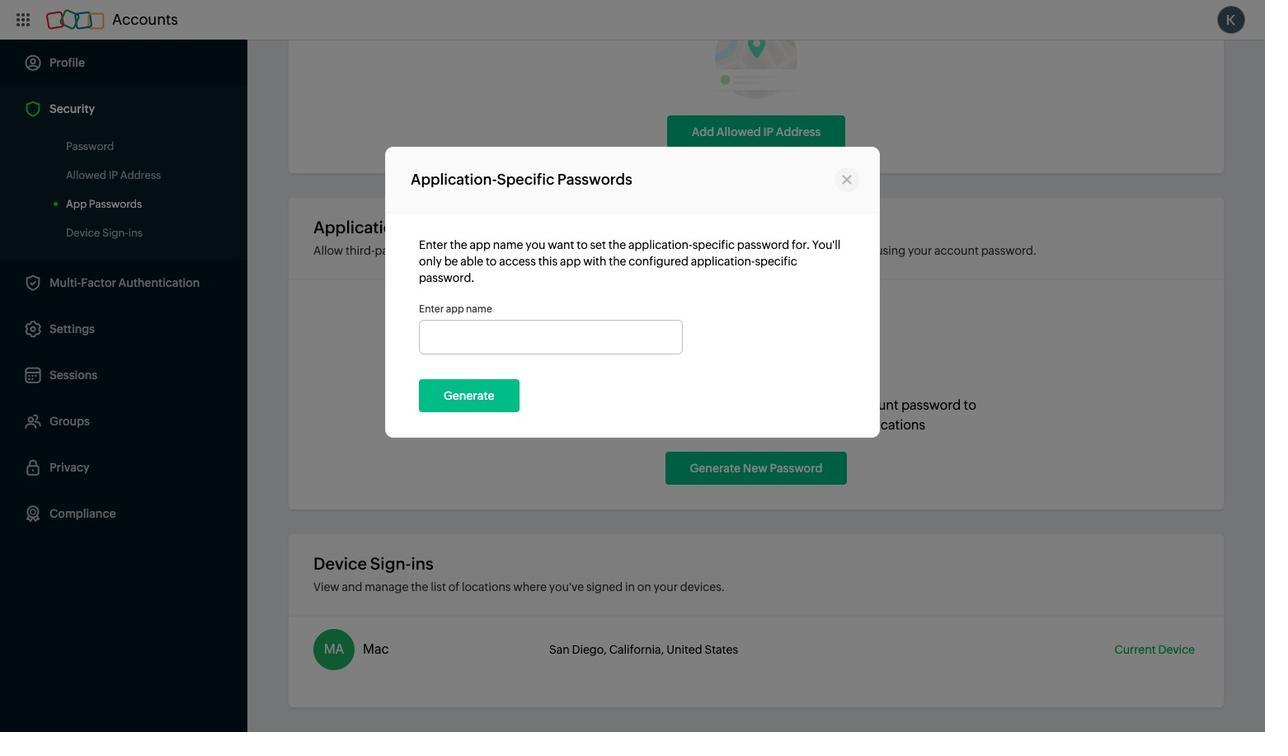 Task type: describe. For each thing, give the bounding box(es) containing it.
san
[[550, 644, 570, 657]]

1 vertical spatial device
[[1159, 644, 1196, 657]]

and
[[342, 581, 363, 594]]

allow
[[314, 244, 343, 257]]

add allowed ip address
[[692, 125, 821, 139]]

unique
[[721, 244, 759, 257]]

want
[[548, 238, 575, 251]]

of inside application-specific passwords allow third-party applications, like email clients, to access your account with unique passwords instead of using your account password.
[[863, 244, 874, 257]]

name inside enter the app name you want to set the application-specific password for. you'll only be able to access this app with the configured application-specific password.
[[493, 238, 523, 251]]

passwords for application-specific passwords
[[558, 170, 633, 188]]

using
[[876, 244, 906, 257]]

application-specific passwords
[[411, 170, 633, 188]]

the inside device sign-ins view and manage the list of locations where you've signed in on your devices.
[[411, 581, 429, 594]]

compliance
[[50, 507, 116, 521]]

where
[[513, 581, 547, 594]]

from
[[750, 418, 780, 433]]

accounts
[[112, 11, 178, 28]]

account right using
[[935, 244, 979, 257]]

0 horizontal spatial app
[[446, 303, 464, 315]]

ip
[[764, 125, 774, 139]]

generate for generate
[[444, 389, 495, 402]]

access inside application-specific passwords allow third-party applications, like email clients, to access your account with unique passwords instead of using your account password.
[[583, 244, 620, 257]]

set
[[590, 238, 606, 251]]

1 horizontal spatial specific
[[693, 238, 735, 251]]

list
[[431, 581, 446, 594]]

on
[[638, 581, 652, 594]]

your left zoho
[[632, 418, 660, 433]]

san diego, california, united states
[[550, 644, 739, 657]]

sessions
[[50, 369, 97, 382]]

1 vertical spatial name
[[466, 303, 492, 315]]

ins
[[411, 554, 434, 573]]

with inside enter the app name you want to set the application-specific password for. you'll only be able to access this app with the configured application-specific password.
[[583, 255, 607, 268]]

add allowed ip address button
[[667, 116, 846, 149]]

devices.
[[681, 581, 725, 594]]

configured
[[629, 255, 689, 268]]

device sign-ins view and manage the list of locations where you've signed in on your devices.
[[314, 554, 725, 594]]

diego,
[[572, 644, 607, 657]]

add
[[692, 125, 715, 139]]

app passwords
[[66, 198, 142, 210]]

like
[[477, 244, 495, 257]]

united
[[667, 644, 703, 657]]

able
[[461, 255, 484, 268]]

passwords for application-specific passwords allow third-party applications, like email clients, to access your account with unique passwords instead of using your account password.
[[477, 218, 560, 237]]

password. inside application-specific passwords allow third-party applications, like email clients, to access your account with unique passwords instead of using your account password.
[[982, 244, 1037, 257]]

your right using
[[908, 244, 933, 257]]

locations
[[462, 581, 511, 594]]

address
[[776, 125, 821, 139]]

password. inside enter the app name you want to set the application-specific password for. you'll only be able to access this app with the configured application-specific password.
[[419, 271, 475, 284]]

0 vertical spatial app
[[470, 238, 491, 251]]

applications,
[[405, 244, 474, 257]]

specific for application-specific passwords allow third-party applications, like email clients, to access your account with unique passwords instead of using your account password.
[[409, 218, 473, 237]]

of inside use application-specific passwords instead of your account password to access your zoho account from third-party applications
[[803, 398, 815, 413]]

groups
[[50, 415, 90, 428]]

ma
[[324, 642, 344, 658]]

password inside enter the app name you want to set the application-specific password for. you'll only be able to access this app with the configured application-specific password.
[[738, 238, 790, 251]]

you'll
[[813, 238, 841, 251]]

generate button
[[419, 379, 519, 412]]

account up applications
[[848, 398, 899, 413]]

access inside enter the app name you want to set the application-specific password for. you'll only be able to access this app with the configured application-specific password.
[[499, 255, 536, 268]]

third- inside application-specific passwords allow third-party applications, like email clients, to access your account with unique passwords instead of using your account password.
[[346, 244, 375, 257]]

specific for application-specific passwords
[[497, 170, 555, 188]]

email
[[497, 244, 526, 257]]

generate new password
[[690, 462, 823, 475]]

manage
[[365, 581, 409, 594]]



Task type: vqa. For each thing, say whether or not it's contained in the screenshot.
Mac
yes



Task type: locate. For each thing, give the bounding box(es) containing it.
0 vertical spatial password
[[738, 238, 790, 251]]

party inside use application-specific passwords instead of your account password to access your zoho account from third-party applications
[[816, 418, 848, 433]]

application-specific passwords allow third-party applications, like email clients, to access your account with unique passwords instead of using your account password.
[[314, 218, 1037, 257]]

1 horizontal spatial device
[[1159, 644, 1196, 657]]

be
[[444, 255, 458, 268]]

the left configured
[[609, 255, 627, 268]]

with inside application-specific passwords allow third-party applications, like email clients, to access your account with unique passwords instead of using your account password.
[[696, 244, 719, 257]]

security
[[50, 102, 95, 116]]

in
[[625, 581, 635, 594]]

application-
[[411, 170, 497, 188], [314, 218, 409, 237]]

device
[[314, 554, 367, 573], [1159, 644, 1196, 657]]

your up password
[[818, 398, 846, 413]]

of up password
[[803, 398, 815, 413]]

access right want at top left
[[583, 244, 620, 257]]

0 vertical spatial specific
[[497, 170, 555, 188]]

account left unique
[[649, 244, 693, 257]]

0 horizontal spatial of
[[449, 581, 460, 594]]

your inside device sign-ins view and manage the list of locations where you've signed in on your devices.
[[654, 581, 678, 594]]

multi-
[[50, 276, 81, 290]]

app
[[470, 238, 491, 251], [560, 255, 581, 268], [446, 303, 464, 315]]

third- right from
[[783, 418, 816, 433]]

0 vertical spatial generate
[[444, 389, 495, 402]]

allowed
[[717, 125, 761, 139]]

1 vertical spatial instead
[[755, 398, 800, 413]]

your
[[622, 244, 647, 257], [908, 244, 933, 257], [818, 398, 846, 413], [632, 418, 660, 433], [654, 581, 678, 594]]

2 horizontal spatial specific
[[755, 255, 798, 268]]

the up be
[[450, 238, 468, 251]]

party
[[375, 244, 403, 257], [816, 418, 848, 433]]

application- up allow
[[314, 218, 409, 237]]

1 horizontal spatial passwords
[[761, 244, 819, 257]]

privacy
[[50, 461, 89, 474]]

passwords right the app
[[89, 198, 142, 210]]

of
[[863, 244, 874, 257], [803, 398, 815, 413], [449, 581, 460, 594]]

device right current
[[1159, 644, 1196, 657]]

access down you
[[499, 255, 536, 268]]

name down able
[[466, 303, 492, 315]]

app down be
[[446, 303, 464, 315]]

device up and
[[314, 554, 367, 573]]

view
[[314, 581, 340, 594]]

1 horizontal spatial app
[[470, 238, 491, 251]]

0 horizontal spatial passwords
[[686, 398, 752, 413]]

application- right use
[[562, 398, 635, 413]]

your right the on
[[654, 581, 678, 594]]

third- right allow
[[346, 244, 375, 257]]

enter for enter the app name you want to set the application-specific password for. you'll only be able to access this app with the configured application-specific password.
[[419, 238, 448, 251]]

password
[[770, 462, 823, 475]]

of right list
[[449, 581, 460, 594]]

password left for.
[[738, 238, 790, 251]]

0 vertical spatial passwords
[[761, 244, 819, 257]]

of left using
[[863, 244, 874, 257]]

california,
[[610, 644, 665, 657]]

2 vertical spatial of
[[449, 581, 460, 594]]

generate for generate new password
[[690, 462, 741, 475]]

0 horizontal spatial password
[[738, 238, 790, 251]]

only
[[419, 255, 442, 268]]

1 horizontal spatial password.
[[982, 244, 1037, 257]]

password up applications
[[902, 398, 961, 413]]

passwords inside application-specific passwords allow third-party applications, like email clients, to access your account with unique passwords instead of using your account password.
[[477, 218, 560, 237]]

0 vertical spatial third-
[[346, 244, 375, 257]]

use application-specific passwords instead of your account password to access your zoho account from third-party applications
[[536, 398, 977, 433]]

app
[[66, 198, 87, 210]]

1 vertical spatial specific
[[755, 255, 798, 268]]

instead inside application-specific passwords allow third-party applications, like email clients, to access your account with unique passwords instead of using your account password.
[[821, 244, 861, 257]]

authentication
[[118, 276, 200, 290]]

1 horizontal spatial third-
[[783, 418, 816, 433]]

2 horizontal spatial app
[[560, 255, 581, 268]]

device inside device sign-ins view and manage the list of locations where you've signed in on your devices.
[[314, 554, 367, 573]]

current
[[1115, 644, 1157, 657]]

you
[[526, 238, 546, 251]]

to
[[577, 238, 588, 251], [570, 244, 581, 257], [486, 255, 497, 268], [964, 398, 977, 413]]

passwords inside use application-specific passwords instead of your account password to access your zoho account from third-party applications
[[686, 398, 752, 413]]

application- inside application-specific passwords allow third-party applications, like email clients, to access your account with unique passwords instead of using your account password.
[[314, 218, 409, 237]]

with left unique
[[696, 244, 719, 257]]

1 vertical spatial passwords
[[89, 198, 142, 210]]

generate left use
[[444, 389, 495, 402]]

0 vertical spatial application-
[[629, 238, 693, 251]]

with down set
[[583, 255, 607, 268]]

0 vertical spatial of
[[863, 244, 874, 257]]

with
[[696, 244, 719, 257], [583, 255, 607, 268]]

password.
[[982, 244, 1037, 257], [419, 271, 475, 284]]

name left you
[[493, 238, 523, 251]]

password inside use application-specific passwords instead of your account password to access your zoho account from third-party applications
[[902, 398, 961, 413]]

1 horizontal spatial name
[[493, 238, 523, 251]]

application-
[[629, 238, 693, 251], [691, 255, 755, 268], [562, 398, 635, 413]]

2 vertical spatial application-
[[562, 398, 635, 413]]

1 vertical spatial password
[[902, 398, 961, 413]]

0 vertical spatial device
[[314, 554, 367, 573]]

1 horizontal spatial password
[[902, 398, 961, 413]]

access
[[583, 244, 620, 257], [499, 255, 536, 268], [587, 418, 630, 433]]

0 horizontal spatial specific
[[635, 398, 684, 413]]

1 vertical spatial passwords
[[686, 398, 752, 413]]

1 vertical spatial party
[[816, 418, 848, 433]]

1 horizontal spatial with
[[696, 244, 719, 257]]

party up password
[[816, 418, 848, 433]]

0 horizontal spatial party
[[375, 244, 403, 257]]

to inside use application-specific passwords instead of your account password to access your zoho account from third-party applications
[[964, 398, 977, 413]]

enter up only
[[419, 238, 448, 251]]

party left only
[[375, 244, 403, 257]]

0 vertical spatial enter
[[419, 238, 448, 251]]

instead
[[821, 244, 861, 257], [755, 398, 800, 413]]

use
[[536, 398, 559, 413]]

0 horizontal spatial third-
[[346, 244, 375, 257]]

2 vertical spatial passwords
[[477, 218, 560, 237]]

you've
[[549, 581, 584, 594]]

1 horizontal spatial specific
[[497, 170, 555, 188]]

clients,
[[529, 244, 567, 257]]

multi-factor authentication
[[50, 276, 200, 290]]

access inside use application-specific passwords instead of your account password to access your zoho account from third-party applications
[[587, 418, 630, 433]]

application- for application-specific passwords allow third-party applications, like email clients, to access your account with unique passwords instead of using your account password.
[[314, 218, 409, 237]]

account left from
[[697, 418, 748, 433]]

0 horizontal spatial generate
[[444, 389, 495, 402]]

profile
[[50, 56, 85, 69]]

2 vertical spatial specific
[[635, 398, 684, 413]]

1 vertical spatial specific
[[409, 218, 473, 237]]

1 vertical spatial application-
[[314, 218, 409, 237]]

app up able
[[470, 238, 491, 251]]

application- up configured
[[629, 238, 693, 251]]

0 vertical spatial password.
[[982, 244, 1037, 257]]

of inside device sign-ins view and manage the list of locations where you've signed in on your devices.
[[449, 581, 460, 594]]

current device
[[1115, 644, 1196, 657]]

enter the app name you want to set the application-specific password for. you'll only be able to access this app with the configured application-specific password.
[[419, 238, 841, 284]]

third-
[[346, 244, 375, 257], [783, 418, 816, 433]]

enter inside enter the app name you want to set the application-specific password for. you'll only be able to access this app with the configured application-specific password.
[[419, 238, 448, 251]]

2 horizontal spatial of
[[863, 244, 874, 257]]

passwords
[[558, 170, 633, 188], [89, 198, 142, 210], [477, 218, 560, 237]]

party inside application-specific passwords allow third-party applications, like email clients, to access your account with unique passwords instead of using your account password.
[[375, 244, 403, 257]]

0 vertical spatial passwords
[[558, 170, 633, 188]]

1 vertical spatial generate
[[690, 462, 741, 475]]

application- right configured
[[691, 255, 755, 268]]

factor
[[81, 276, 116, 290]]

mac
[[363, 642, 389, 658]]

1 horizontal spatial party
[[816, 418, 848, 433]]

app down want at top left
[[560, 255, 581, 268]]

name
[[493, 238, 523, 251], [466, 303, 492, 315]]

specific
[[497, 170, 555, 188], [409, 218, 473, 237]]

the
[[450, 238, 468, 251], [609, 238, 626, 251], [609, 255, 627, 268], [411, 581, 429, 594]]

states
[[705, 644, 739, 657]]

to inside application-specific passwords allow third-party applications, like email clients, to access your account with unique passwords instead of using your account password.
[[570, 244, 581, 257]]

instead inside use application-specific passwords instead of your account password to access your zoho account from third-party applications
[[755, 398, 800, 413]]

for.
[[792, 238, 810, 251]]

instead right for.
[[821, 244, 861, 257]]

0 vertical spatial party
[[375, 244, 403, 257]]

1 horizontal spatial of
[[803, 398, 815, 413]]

the right set
[[609, 238, 626, 251]]

account
[[649, 244, 693, 257], [935, 244, 979, 257], [848, 398, 899, 413], [697, 418, 748, 433]]

specific inside application-specific passwords allow third-party applications, like email clients, to access your account with unique passwords instead of using your account password.
[[409, 218, 473, 237]]

passwords inside application-specific passwords allow third-party applications, like email clients, to access your account with unique passwords instead of using your account password.
[[761, 244, 819, 257]]

1 vertical spatial application-
[[691, 255, 755, 268]]

enter down only
[[419, 303, 444, 315]]

0 horizontal spatial name
[[466, 303, 492, 315]]

application- up the applications,
[[411, 170, 497, 188]]

applications
[[851, 418, 926, 433]]

specific inside use application-specific passwords instead of your account password to access your zoho account from third-party applications
[[635, 398, 684, 413]]

generate left new
[[690, 462, 741, 475]]

passwords right unique
[[761, 244, 819, 257]]

enter
[[419, 238, 448, 251], [419, 303, 444, 315]]

specific up you
[[497, 170, 555, 188]]

application- inside use application-specific passwords instead of your account password to access your zoho account from third-party applications
[[562, 398, 635, 413]]

2 vertical spatial app
[[446, 303, 464, 315]]

0 horizontal spatial password.
[[419, 271, 475, 284]]

generate
[[444, 389, 495, 402], [690, 462, 741, 475]]

1 vertical spatial app
[[560, 255, 581, 268]]

enter app name
[[419, 303, 492, 315]]

0 horizontal spatial device
[[314, 554, 367, 573]]

1 enter from the top
[[419, 238, 448, 251]]

this
[[539, 255, 558, 268]]

passwords up email
[[477, 218, 560, 237]]

third- inside use application-specific passwords instead of your account password to access your zoho account from third-party applications
[[783, 418, 816, 433]]

passwords up zoho
[[686, 398, 752, 413]]

0 vertical spatial specific
[[693, 238, 735, 251]]

1 horizontal spatial application-
[[411, 170, 497, 188]]

password
[[738, 238, 790, 251], [902, 398, 961, 413]]

specific up the applications,
[[409, 218, 473, 237]]

0 vertical spatial name
[[493, 238, 523, 251]]

generate new password button
[[666, 452, 848, 485]]

1 vertical spatial enter
[[419, 303, 444, 315]]

signed
[[587, 581, 623, 594]]

1 horizontal spatial instead
[[821, 244, 861, 257]]

0 horizontal spatial instead
[[755, 398, 800, 413]]

0 horizontal spatial specific
[[409, 218, 473, 237]]

None text field
[[419, 320, 683, 354]]

1 vertical spatial third-
[[783, 418, 816, 433]]

1 vertical spatial of
[[803, 398, 815, 413]]

0 horizontal spatial application-
[[314, 218, 409, 237]]

application- for application-specific passwords
[[411, 170, 497, 188]]

zoho
[[663, 418, 694, 433]]

0 vertical spatial instead
[[821, 244, 861, 257]]

instead up from
[[755, 398, 800, 413]]

enter for enter app name
[[419, 303, 444, 315]]

new
[[743, 462, 768, 475]]

0 horizontal spatial with
[[583, 255, 607, 268]]

2 enter from the top
[[419, 303, 444, 315]]

the left list
[[411, 581, 429, 594]]

1 vertical spatial password.
[[419, 271, 475, 284]]

specific
[[693, 238, 735, 251], [755, 255, 798, 268], [635, 398, 684, 413]]

access left zoho
[[587, 418, 630, 433]]

0 vertical spatial application-
[[411, 170, 497, 188]]

settings
[[50, 323, 95, 336]]

1 horizontal spatial generate
[[690, 462, 741, 475]]

passwords
[[761, 244, 819, 257], [686, 398, 752, 413]]

your right set
[[622, 244, 647, 257]]

passwords up set
[[558, 170, 633, 188]]

sign-
[[370, 554, 411, 573]]



